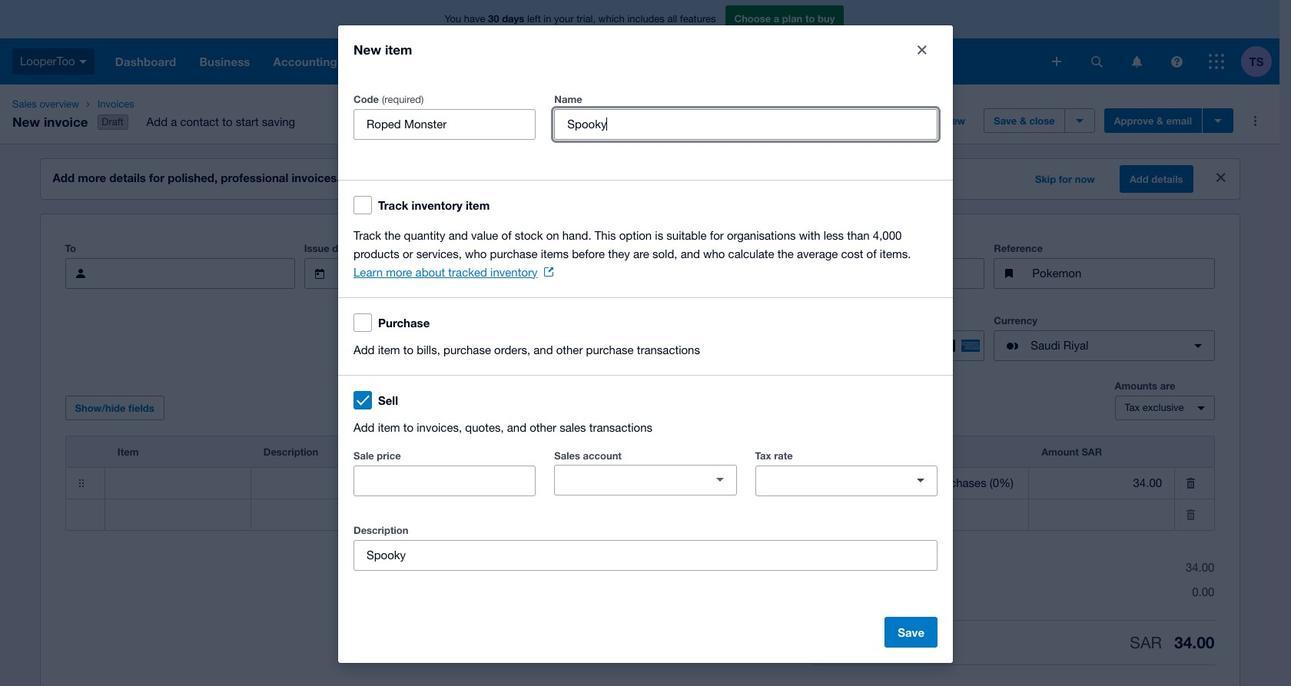 Task type: describe. For each thing, give the bounding box(es) containing it.
code
[[354, 93, 379, 105]]

description inside invoice line item list element
[[264, 446, 319, 458]]

currency
[[995, 315, 1038, 327]]

add for add more details for polished, professional invoices.
[[53, 171, 75, 185]]

to left start
[[222, 115, 233, 129]]

suitable
[[667, 229, 707, 242]]

before
[[572, 247, 605, 260]]

sell
[[378, 393, 398, 407]]

with
[[800, 229, 821, 242]]

approve & email
[[1115, 115, 1193, 127]]

to inside ts banner
[[806, 12, 816, 25]]

issue date
[[304, 242, 354, 255]]

loopertoo
[[20, 54, 75, 67]]

amounts
[[1115, 380, 1158, 392]]

add details button
[[1120, 165, 1194, 193]]

tax rate
[[756, 449, 793, 462]]

amounts are
[[1115, 380, 1176, 392]]

0 horizontal spatial for
[[149, 171, 165, 185]]

and right quotes,
[[507, 421, 527, 434]]

30
[[488, 12, 500, 25]]

fields
[[128, 402, 154, 415]]

contact element
[[65, 258, 295, 289]]

on
[[546, 229, 560, 242]]

your
[[555, 13, 574, 25]]

new for new item
[[354, 41, 382, 57]]

show/hide fields button
[[65, 396, 164, 421]]

add item to invoices, quotes, and other sales transactions
[[354, 421, 653, 434]]

account
[[750, 446, 790, 458]]

and left value
[[449, 229, 468, 242]]

new item dialog
[[338, 25, 954, 663]]

Reference text field
[[1031, 259, 1215, 288]]

save for save
[[898, 626, 925, 639]]

item for add item to invoices, quotes, and other sales transactions
[[378, 421, 400, 434]]

invoices,
[[417, 421, 462, 434]]

choose
[[735, 12, 771, 25]]

Invoice number text field
[[801, 259, 985, 288]]

left
[[527, 13, 541, 25]]

add for add item to bills, purchase orders, and other purchase transactions
[[354, 343, 375, 356]]

calculate
[[729, 247, 775, 260]]

or
[[403, 247, 413, 260]]

price
[[377, 449, 401, 462]]

4,000
[[873, 229, 902, 242]]

0 vertical spatial of
[[502, 229, 512, 242]]

stock
[[515, 229, 543, 242]]

save & close
[[994, 115, 1056, 127]]

hand.
[[563, 229, 592, 242]]

sales overview link
[[6, 97, 85, 112]]

a for contact
[[171, 115, 177, 129]]

close image
[[1217, 173, 1226, 182]]

in
[[544, 13, 552, 25]]

a for plan
[[774, 12, 780, 25]]

amount
[[1042, 446, 1080, 458]]

(required)
[[382, 93, 424, 105]]

& for email
[[1157, 115, 1164, 127]]

this
[[595, 229, 616, 242]]

date for issue date
[[332, 242, 354, 255]]

tax exclusive button
[[1115, 396, 1215, 421]]

add for add a contact to start saving
[[147, 115, 168, 129]]

track for track the quantity and value of stock on hand. this option is suitable for organisations with less than 4,000 products or services, who purchase items before they are sold, and who calculate the average cost of items. learn more about tracked inventory
[[354, 229, 382, 242]]

track the quantity and value of stock on hand. this option is suitable for organisations with less than 4,000 products or services, who purchase items before they are sold, and who calculate the average cost of items. learn more about tracked inventory
[[354, 229, 912, 279]]

cost
[[842, 247, 864, 260]]

tracked
[[449, 266, 488, 279]]

have
[[464, 13, 486, 25]]

price
[[604, 446, 629, 458]]

are inside "track the quantity and value of stock on hand. this option is suitable for organisations with less than 4,000 products or services, who purchase items before they are sold, and who calculate the average cost of items. learn more about tracked inventory"
[[634, 247, 650, 260]]

all
[[668, 13, 678, 25]]

than
[[848, 229, 870, 242]]

0 vertical spatial inventory
[[412, 198, 463, 212]]

1 horizontal spatial are
[[1161, 380, 1176, 392]]

contact
[[180, 115, 219, 129]]

number
[[801, 242, 838, 255]]

track inventory item
[[378, 198, 490, 212]]

riyal
[[1064, 339, 1089, 352]]

Description text field
[[355, 541, 937, 570]]

skip
[[1036, 173, 1057, 185]]

add details
[[1130, 173, 1184, 185]]

skip for now
[[1036, 173, 1096, 185]]

1 vertical spatial the
[[778, 247, 794, 260]]

track for track inventory item
[[378, 198, 409, 212]]

invoice
[[764, 242, 799, 255]]

save for save & close
[[994, 115, 1018, 127]]

close
[[1030, 115, 1056, 127]]

they
[[608, 247, 630, 260]]

buy
[[818, 12, 836, 25]]

show/hide
[[75, 402, 126, 415]]

tax for tax exclusive
[[1125, 402, 1141, 414]]

reference
[[995, 242, 1043, 255]]

average
[[797, 247, 839, 260]]

close button
[[1209, 165, 1234, 190]]

professional
[[221, 171, 289, 185]]

ts
[[1250, 54, 1265, 68]]

learn more about tracked inventory link
[[354, 266, 553, 279]]

add more details for polished, professional invoices.
[[53, 171, 340, 185]]

name
[[555, 93, 583, 105]]

value
[[471, 229, 499, 242]]

0 vertical spatial more
[[78, 171, 106, 185]]

sales overview
[[12, 98, 79, 110]]

sale
[[354, 449, 374, 462]]

invoice
[[44, 113, 88, 130]]

1 vertical spatial of
[[867, 247, 877, 260]]

and down the suitable
[[681, 247, 701, 260]]

preview
[[928, 115, 966, 127]]



Task type: locate. For each thing, give the bounding box(es) containing it.
organisations
[[727, 229, 796, 242]]

&
[[1020, 115, 1027, 127], [1157, 115, 1164, 127]]

other
[[557, 343, 583, 356], [530, 421, 557, 434]]

tax inside popup button
[[1125, 402, 1141, 414]]

1 & from the left
[[1020, 115, 1027, 127]]

0 vertical spatial the
[[385, 229, 401, 242]]

show/hide fields
[[75, 402, 154, 415]]

to left the "invoices,"
[[404, 421, 414, 434]]

start
[[236, 115, 259, 129]]

details down draft
[[109, 171, 146, 185]]

less
[[824, 229, 844, 242]]

0 vertical spatial new
[[354, 41, 382, 57]]

None field
[[514, 469, 591, 498], [592, 469, 737, 498], [1030, 469, 1175, 498], [1030, 501, 1175, 530], [514, 469, 591, 498], [592, 469, 737, 498], [1030, 469, 1175, 498], [1030, 501, 1175, 530]]

track inside "track the quantity and value of stock on hand. this option is suitable for organisations with less than 4,000 products or services, who purchase items before they are sold, and who calculate the average cost of items. learn more about tracked inventory"
[[354, 229, 382, 242]]

to left bills,
[[404, 343, 414, 356]]

new for new invoice
[[12, 113, 40, 130]]

0 horizontal spatial sar
[[1082, 446, 1103, 458]]

more down or in the left of the page
[[386, 266, 413, 279]]

1 vertical spatial new
[[12, 113, 40, 130]]

overview
[[40, 98, 79, 110]]

1 date from the left
[[332, 242, 354, 255]]

add down the invoice
[[53, 171, 75, 185]]

a left contact
[[171, 115, 177, 129]]

1 vertical spatial 34.00
[[1175, 634, 1215, 653]]

add a contact to start saving
[[147, 115, 295, 129]]

0 vertical spatial tax
[[1125, 402, 1141, 414]]

34.00 down 0.00
[[1175, 634, 1215, 653]]

for right the suitable
[[710, 229, 724, 242]]

item for new item
[[385, 41, 413, 57]]

Issue date text field
[[341, 259, 488, 288]]

0 horizontal spatial &
[[1020, 115, 1027, 127]]

tax for tax rate
[[756, 449, 772, 462]]

1 vertical spatial description
[[354, 524, 409, 536]]

you have 30 days left in your trial, which includes all features
[[445, 12, 716, 25]]

svg image
[[1210, 54, 1225, 69], [1172, 56, 1183, 67]]

1 horizontal spatial new
[[354, 41, 382, 57]]

sold,
[[653, 247, 678, 260]]

add left contact
[[147, 115, 168, 129]]

sales for sales account
[[555, 449, 581, 462]]

0 horizontal spatial inventory
[[412, 198, 463, 212]]

1 horizontal spatial of
[[867, 247, 877, 260]]

invoice number element
[[764, 258, 985, 289]]

svg image
[[1092, 56, 1103, 67], [1132, 56, 1142, 67], [1053, 57, 1062, 66], [79, 60, 87, 64]]

0 vertical spatial save
[[994, 115, 1018, 127]]

& inside button
[[1157, 115, 1164, 127]]

for left "polished,"
[[149, 171, 165, 185]]

1 horizontal spatial more
[[386, 266, 413, 279]]

1 vertical spatial sales
[[555, 449, 581, 462]]

more date options image
[[724, 258, 755, 289]]

save & close button
[[984, 109, 1066, 133]]

item down purchase
[[378, 343, 400, 356]]

add inside button
[[1130, 173, 1149, 185]]

for left now
[[1059, 173, 1073, 185]]

add left bills,
[[354, 343, 375, 356]]

saving
[[262, 115, 295, 129]]

0 horizontal spatial a
[[171, 115, 177, 129]]

approve & email button
[[1105, 109, 1203, 133]]

To text field
[[102, 259, 294, 288]]

the up products on the left top
[[385, 229, 401, 242]]

tax rate, image
[[917, 479, 925, 483]]

0 horizontal spatial are
[[634, 247, 650, 260]]

issue
[[304, 242, 330, 255]]

2 & from the left
[[1157, 115, 1164, 127]]

tax
[[1125, 402, 1141, 414], [756, 449, 772, 462]]

features
[[680, 13, 716, 25]]

Name text field
[[555, 110, 937, 139]]

of right value
[[502, 229, 512, 242]]

trial,
[[577, 13, 596, 25]]

purchase inside "track the quantity and value of stock on hand. this option is suitable for organisations with less than 4,000 products or services, who purchase items before they are sold, and who calculate the average cost of items. learn more about tracked inventory"
[[490, 247, 538, 260]]

0 vertical spatial 34.00
[[1187, 561, 1215, 575]]

about
[[416, 266, 445, 279]]

a
[[774, 12, 780, 25], [171, 115, 177, 129]]

inventory inside "track the quantity and value of stock on hand. this option is suitable for organisations with less than 4,000 products or services, who purchase items before they are sold, and who calculate the average cost of items. learn more about tracked inventory"
[[491, 266, 538, 279]]

1 vertical spatial inventory
[[491, 266, 538, 279]]

1 horizontal spatial &
[[1157, 115, 1164, 127]]

purchase
[[378, 316, 430, 330]]

quantity
[[404, 229, 446, 242]]

sales
[[560, 421, 586, 434]]

inventory down due
[[491, 266, 538, 279]]

2 date from the left
[[556, 242, 577, 255]]

None text field
[[251, 469, 513, 498]]

1 who from the left
[[465, 247, 487, 260]]

& left close
[[1020, 115, 1027, 127]]

svg image up email at the right top of page
[[1172, 56, 1183, 67]]

more inside "track the quantity and value of stock on hand. this option is suitable for organisations with less than 4,000 products or services, who purchase items before they are sold, and who calculate the average cost of items. learn more about tracked inventory"
[[386, 266, 413, 279]]

new inside dialog
[[354, 41, 382, 57]]

preview button
[[896, 109, 975, 133]]

now
[[1076, 173, 1096, 185]]

skip for now button
[[1027, 167, 1105, 192]]

0 horizontal spatial the
[[385, 229, 401, 242]]

0 vertical spatial description
[[264, 446, 319, 458]]

more down draft
[[78, 171, 106, 185]]

new up 'code'
[[354, 41, 382, 57]]

0 horizontal spatial who
[[465, 247, 487, 260]]

sar inside invoice line item list element
[[1082, 446, 1103, 458]]

and
[[449, 229, 468, 242], [681, 247, 701, 260], [534, 343, 553, 356], [507, 421, 527, 434]]

1 horizontal spatial tax
[[1125, 402, 1141, 414]]

None text field
[[355, 110, 535, 139], [251, 501, 513, 530], [355, 110, 535, 139], [251, 501, 513, 530]]

subtotal
[[813, 561, 856, 575]]

svg image inside loopertoo popup button
[[79, 60, 87, 64]]

for
[[149, 171, 165, 185], [1059, 173, 1073, 185], [710, 229, 724, 242]]

0 vertical spatial sales
[[12, 98, 37, 110]]

are down option
[[634, 247, 650, 260]]

0 horizontal spatial details
[[109, 171, 146, 185]]

svg image left ts
[[1210, 54, 1225, 69]]

& left email at the right top of page
[[1157, 115, 1164, 127]]

2 who from the left
[[704, 247, 725, 260]]

to
[[65, 242, 76, 255]]

invoices link
[[91, 97, 308, 112]]

add right now
[[1130, 173, 1149, 185]]

34.00 up 0.00
[[1187, 561, 1215, 575]]

1 horizontal spatial for
[[710, 229, 724, 242]]

who down the suitable
[[704, 247, 725, 260]]

ts button
[[1242, 38, 1280, 85]]

sales account
[[555, 449, 622, 462]]

1 vertical spatial a
[[171, 115, 177, 129]]

code (required)
[[354, 93, 424, 105]]

1 horizontal spatial sales
[[555, 449, 581, 462]]

who
[[465, 247, 487, 260], [704, 247, 725, 260]]

to left buy
[[806, 12, 816, 25]]

tax down amounts
[[1125, 402, 1141, 414]]

invoice line item list element
[[65, 436, 1215, 531]]

1 vertical spatial track
[[354, 229, 382, 242]]

track up products on the left top
[[354, 229, 382, 242]]

0 horizontal spatial date
[[332, 242, 354, 255]]

description inside the "new item" dialog
[[354, 524, 409, 536]]

tax inside the "new item" dialog
[[756, 449, 772, 462]]

other left sales
[[530, 421, 557, 434]]

tax exclusive
[[1125, 402, 1185, 414]]

tax left rate
[[756, 449, 772, 462]]

1 vertical spatial more
[[386, 266, 413, 279]]

details left close button
[[1152, 173, 1184, 185]]

1 vertical spatial other
[[530, 421, 557, 434]]

exclusive
[[1143, 402, 1185, 414]]

services,
[[417, 247, 462, 260]]

items
[[541, 247, 569, 260]]

amount sar
[[1042, 446, 1103, 458]]

new down 'sales overview' link
[[12, 113, 40, 130]]

sales
[[12, 98, 37, 110], [555, 449, 581, 462]]

1 horizontal spatial a
[[774, 12, 780, 25]]

are up exclusive
[[1161, 380, 1176, 392]]

plan
[[783, 12, 803, 25]]

item down sell
[[378, 421, 400, 434]]

item
[[118, 446, 139, 458]]

0 vertical spatial other
[[557, 343, 583, 356]]

the down organisations
[[778, 247, 794, 260]]

details inside button
[[1152, 173, 1184, 185]]

1 vertical spatial are
[[1161, 380, 1176, 392]]

& for close
[[1020, 115, 1027, 127]]

1 vertical spatial transactions
[[590, 421, 653, 434]]

approve
[[1115, 115, 1155, 127]]

1 vertical spatial tax
[[756, 449, 772, 462]]

item up (required)
[[385, 41, 413, 57]]

learn
[[354, 266, 383, 279]]

of right 'cost'
[[867, 247, 877, 260]]

track up the quantity
[[378, 198, 409, 212]]

invoices.
[[292, 171, 340, 185]]

for inside "track the quantity and value of stock on hand. this option is suitable for organisations with less than 4,000 products or services, who purchase items before they are sold, and who calculate the average cost of items. learn more about tracked inventory"
[[710, 229, 724, 242]]

option
[[620, 229, 652, 242]]

0 vertical spatial sar
[[1082, 446, 1103, 458]]

close modal image
[[907, 34, 938, 65]]

are
[[634, 247, 650, 260], [1161, 380, 1176, 392]]

inventory up the quantity
[[412, 198, 463, 212]]

34.00 for sar
[[1175, 634, 1215, 653]]

save inside button
[[994, 115, 1018, 127]]

add
[[147, 115, 168, 129], [53, 171, 75, 185], [1130, 173, 1149, 185], [354, 343, 375, 356], [354, 421, 375, 434]]

new invoice
[[12, 113, 88, 130]]

add for add item to invoices, quotes, and other sales transactions
[[354, 421, 375, 434]]

due date
[[534, 242, 577, 255]]

ts banner
[[0, 0, 1280, 85]]

1 horizontal spatial the
[[778, 247, 794, 260]]

days
[[502, 12, 525, 25]]

description left sale
[[264, 446, 319, 458]]

includes
[[628, 13, 665, 25]]

1 horizontal spatial details
[[1152, 173, 1184, 185]]

new
[[354, 41, 382, 57], [12, 113, 40, 130]]

items.
[[880, 247, 912, 260]]

to
[[806, 12, 816, 25], [222, 115, 233, 129], [404, 343, 414, 356], [404, 421, 414, 434]]

1 horizontal spatial date
[[556, 242, 577, 255]]

description
[[264, 446, 319, 458], [354, 524, 409, 536]]

polished,
[[168, 171, 218, 185]]

sales down sales
[[555, 449, 581, 462]]

Sale price text field
[[355, 466, 535, 496]]

0 horizontal spatial save
[[898, 626, 925, 639]]

0 horizontal spatial more
[[78, 171, 106, 185]]

0 horizontal spatial tax
[[756, 449, 772, 462]]

0 horizontal spatial svg image
[[1172, 56, 1183, 67]]

0.00
[[1193, 586, 1215, 599]]

0 vertical spatial transactions
[[637, 343, 701, 356]]

sales inside the "new item" dialog
[[555, 449, 581, 462]]

for inside button
[[1059, 173, 1073, 185]]

a inside ts banner
[[774, 12, 780, 25]]

sales up new invoice at left
[[12, 98, 37, 110]]

other right orders,
[[557, 343, 583, 356]]

track
[[378, 198, 409, 212], [354, 229, 382, 242]]

date right issue
[[332, 242, 354, 255]]

0 vertical spatial track
[[378, 198, 409, 212]]

saudi
[[1031, 339, 1061, 352]]

1 horizontal spatial svg image
[[1210, 54, 1225, 69]]

none text field inside invoice line item list element
[[251, 469, 513, 498]]

date for due date
[[556, 242, 577, 255]]

sale price
[[354, 449, 401, 462]]

orders,
[[495, 343, 531, 356]]

0 vertical spatial a
[[774, 12, 780, 25]]

date down hand. at the top
[[556, 242, 577, 255]]

34.00
[[1187, 561, 1215, 575], [1175, 634, 1215, 653]]

save inside button
[[898, 626, 925, 639]]

a left plan
[[774, 12, 780, 25]]

item for add item to bills, purchase orders, and other purchase transactions
[[378, 343, 400, 356]]

loopertoo button
[[0, 38, 104, 85]]

1 vertical spatial sar
[[1131, 634, 1163, 652]]

account
[[583, 449, 622, 462]]

add up sale
[[354, 421, 375, 434]]

& inside button
[[1020, 115, 1027, 127]]

quotes,
[[465, 421, 504, 434]]

inventory
[[412, 198, 463, 212], [491, 266, 538, 279]]

sales for sales overview
[[12, 98, 37, 110]]

1 horizontal spatial who
[[704, 247, 725, 260]]

0 horizontal spatial sales
[[12, 98, 37, 110]]

save button
[[885, 617, 938, 648]]

1 horizontal spatial save
[[994, 115, 1018, 127]]

2 horizontal spatial for
[[1059, 173, 1073, 185]]

and right orders,
[[534, 343, 553, 356]]

Due date text field
[[571, 259, 718, 288]]

1 vertical spatial save
[[898, 626, 925, 639]]

who up "tracked"
[[465, 247, 487, 260]]

which
[[599, 13, 625, 25]]

1 horizontal spatial description
[[354, 524, 409, 536]]

you
[[445, 13, 462, 25]]

description down sale price on the left
[[354, 524, 409, 536]]

0 vertical spatial are
[[634, 247, 650, 260]]

0 horizontal spatial description
[[264, 446, 319, 458]]

choose a plan to buy
[[735, 12, 836, 25]]

sar
[[1082, 446, 1103, 458], [1131, 634, 1163, 652]]

more date options image
[[494, 258, 525, 289]]

1 horizontal spatial sar
[[1131, 634, 1163, 652]]

new item
[[354, 41, 413, 57]]

1 horizontal spatial inventory
[[491, 266, 538, 279]]

34.00 for subtotal
[[1187, 561, 1215, 575]]

0 horizontal spatial new
[[12, 113, 40, 130]]

products
[[354, 247, 400, 260]]

draft
[[102, 116, 124, 128]]

item up value
[[466, 198, 490, 212]]

0 horizontal spatial of
[[502, 229, 512, 242]]

invoices
[[98, 98, 134, 110]]

more
[[78, 171, 106, 185], [386, 266, 413, 279]]

add for add details
[[1130, 173, 1149, 185]]



Task type: vqa. For each thing, say whether or not it's contained in the screenshot.
Connected
no



